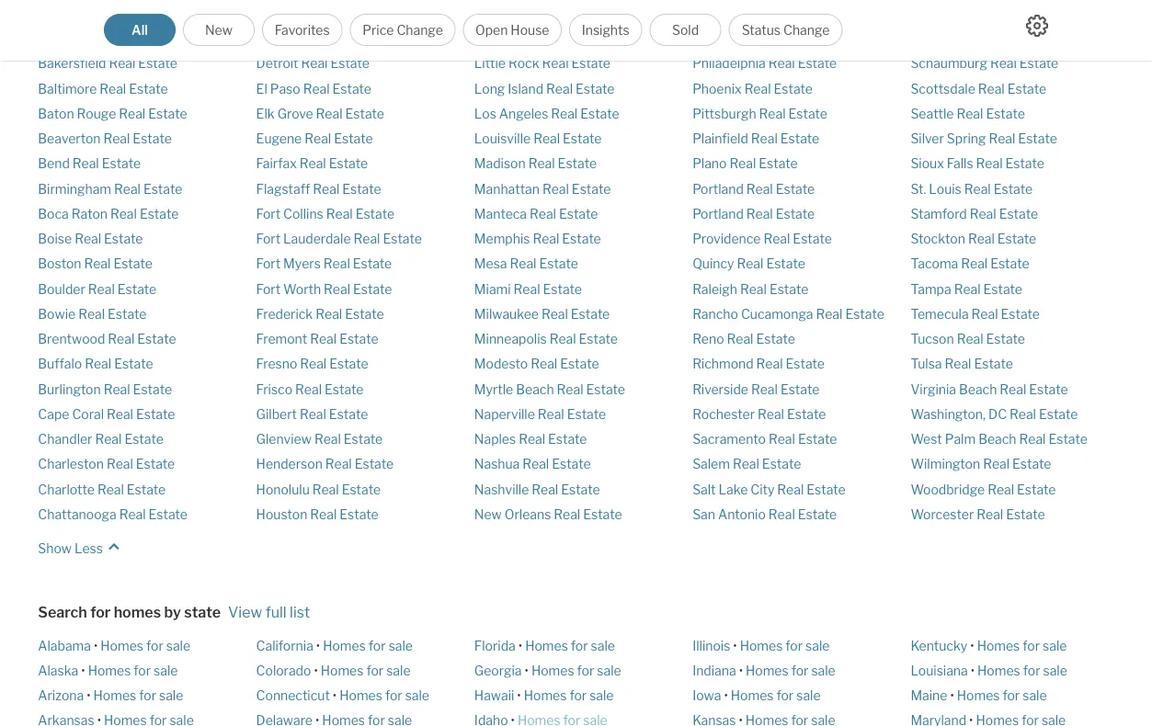 Task type: describe. For each thing, give the bounding box(es) containing it.
alaska • homes for sale
[[38, 663, 178, 679]]

salt
[[692, 482, 716, 497]]

estate for salem real estate link
[[762, 457, 801, 472]]

fresno real estate link
[[256, 356, 368, 372]]

• for maine
[[950, 688, 954, 704]]

temecula
[[911, 306, 969, 322]]

estate for nashville real estate "link"
[[561, 482, 600, 497]]

mesa real estate
[[474, 256, 578, 272]]

st. louis real estate link
[[911, 181, 1033, 197]]

orlando real estate link
[[692, 6, 811, 21]]

fremont real estate
[[256, 331, 378, 347]]

estate for tulsa real estate link
[[974, 356, 1013, 372]]

st. louis real estate
[[911, 181, 1033, 197]]

fort for fort lauderdale real estate
[[256, 231, 280, 247]]

stamford real estate link
[[911, 206, 1038, 222]]

madison real estate link
[[474, 156, 597, 171]]

estate for plano real estate link
[[759, 156, 798, 171]]

connecticut link
[[256, 688, 330, 704]]

estate for manteca real estate link
[[559, 206, 598, 222]]

option group containing all
[[104, 14, 843, 46]]

estate for bend real estate link
[[102, 156, 141, 171]]

homes for sale link for arizona • homes for sale
[[93, 688, 183, 704]]

0 vertical spatial palm
[[692, 31, 723, 46]]

estate for schaumburg real estate "link"
[[1019, 56, 1058, 71]]

rouge
[[77, 106, 116, 121]]

madison
[[474, 156, 526, 171]]

estate for "chattanooga real estate" link
[[149, 507, 188, 522]]

estate for honolulu real estate link
[[342, 482, 381, 497]]

estate for riverside real estate link
[[781, 381, 820, 397]]

estate for 2nd portland real estate link from the bottom of the page
[[776, 181, 815, 197]]

milwaukee real estate
[[474, 306, 610, 322]]

tucson real estate link
[[911, 331, 1025, 347]]

estate for houston real estate link
[[340, 507, 379, 522]]

modesto real estate link
[[474, 356, 599, 372]]

brentwood real estate link
[[38, 331, 176, 347]]

for up 'alabama • homes for sale'
[[90, 603, 111, 621]]

Favorites radio
[[262, 14, 343, 46]]

quincy real estate link
[[692, 256, 805, 272]]

sale for maine • homes for sale
[[1023, 688, 1047, 704]]

providence
[[692, 231, 761, 247]]

des
[[256, 31, 280, 46]]

homes for sale link for hawaii • homes for sale
[[524, 688, 614, 704]]

sale for kentucky • homes for sale
[[1043, 638, 1067, 653]]

seattle real estate
[[911, 106, 1025, 121]]

estate for austin real estate link
[[109, 31, 148, 46]]

• for colorado
[[314, 663, 318, 679]]

charleston real estate link
[[38, 457, 175, 472]]

chattanooga real estate link
[[38, 507, 188, 522]]

estate for fairfax real estate 'link'
[[329, 156, 368, 171]]

homes for sale link for florida • homes for sale
[[525, 638, 615, 653]]

homes for kentucky
[[977, 638, 1020, 653]]

estate for the woodbridge real estate link
[[1017, 482, 1056, 497]]

bend real estate
[[38, 156, 141, 171]]

Price Change radio
[[350, 14, 456, 46]]

sale for alabama • homes for sale
[[166, 638, 190, 653]]

estate for tucson real estate link on the top right of page
[[986, 331, 1025, 347]]

sale for indiana • homes for sale
[[811, 663, 836, 679]]

fort lauderdale real estate
[[256, 231, 422, 247]]

miami real estate link
[[474, 281, 582, 297]]

homes for arizona
[[93, 688, 136, 704]]

palm springs real estate
[[692, 31, 843, 46]]

boca
[[38, 206, 69, 222]]

frisco real estate
[[256, 381, 364, 397]]

view
[[228, 603, 262, 621]]

estate for madison real estate link
[[558, 156, 597, 171]]

frederick
[[256, 306, 313, 322]]

boulder
[[38, 281, 85, 297]]

georgia • homes for sale
[[474, 663, 621, 679]]

homes for sale link for colorado • homes for sale
[[321, 663, 411, 679]]

show less
[[38, 540, 103, 556]]

estate for bakersfield real estate "link"
[[138, 56, 177, 71]]

sioux falls real estate link
[[911, 156, 1044, 171]]

savannah
[[911, 31, 970, 46]]

charleston real estate
[[38, 457, 175, 472]]

eugene real estate link
[[256, 131, 373, 146]]

flagstaff real estate
[[256, 181, 381, 197]]

homes for sale link for iowa • homes for sale
[[731, 688, 821, 704]]

el paso real estate link
[[256, 81, 371, 96]]

favorites
[[275, 22, 330, 38]]

estate for worcester real estate link
[[1006, 507, 1045, 522]]

alabama link
[[38, 638, 91, 653]]

long island real estate link
[[474, 81, 615, 96]]

estate for naperville real estate link
[[567, 406, 606, 422]]

virginia beach real estate
[[911, 381, 1068, 397]]

baltimore real estate link
[[38, 81, 168, 96]]

fort worth real estate
[[256, 281, 392, 297]]

los angeles real estate
[[474, 106, 619, 121]]

estate for charlotte real estate link at the bottom of the page
[[127, 482, 166, 497]]

aurora
[[38, 6, 79, 21]]

• for alabama
[[94, 638, 98, 653]]

for for georgia • homes for sale
[[577, 663, 594, 679]]

phoenix real estate
[[692, 81, 813, 96]]

maine
[[911, 688, 947, 704]]

buffalo real estate
[[38, 356, 153, 372]]

boston
[[38, 256, 81, 272]]

baltimore real estate
[[38, 81, 168, 96]]

sacramento real estate link
[[692, 431, 837, 447]]

portland for 1st portland real estate link from the bottom
[[692, 206, 744, 222]]

less
[[74, 540, 103, 556]]

• for florida
[[518, 638, 522, 653]]

homes for sale link for maine • homes for sale
[[957, 688, 1047, 704]]

show
[[38, 540, 72, 556]]

manhattan real estate
[[474, 181, 611, 197]]

homes for sale link for illinois • homes for sale
[[740, 638, 830, 653]]

charlotte real estate
[[38, 482, 166, 497]]

fremont real estate link
[[256, 331, 378, 347]]

estate for frisco real estate link
[[325, 381, 364, 397]]

homes for florida
[[525, 638, 568, 653]]

sold
[[672, 22, 699, 38]]

estate for birmingham real estate link at the left of the page
[[143, 181, 182, 197]]

• for iowa
[[724, 688, 728, 704]]

burlington
[[38, 381, 101, 397]]

homes for hawaii
[[524, 688, 567, 704]]

estate for philadelphia real estate link
[[798, 56, 837, 71]]

homes for louisiana
[[977, 663, 1020, 679]]

fairfax
[[256, 156, 297, 171]]

temecula real estate
[[911, 306, 1040, 322]]

estate for 'mesa real estate' link
[[539, 256, 578, 272]]

• for indiana
[[739, 663, 743, 679]]

san antonio real estate
[[692, 507, 837, 522]]

sale for iowa • homes for sale
[[796, 688, 821, 704]]

sale for georgia • homes for sale
[[597, 663, 621, 679]]

homes for alaska
[[88, 663, 131, 679]]

estate for pittsburgh real estate link
[[788, 106, 827, 121]]

manteca
[[474, 206, 527, 222]]

estate for 'savannah real estate' link
[[1002, 31, 1041, 46]]

Status Change radio
[[729, 14, 843, 46]]

city
[[751, 482, 775, 497]]

rock
[[508, 56, 539, 71]]

2 portland real estate from the top
[[692, 206, 815, 222]]

homes for iowa
[[731, 688, 774, 704]]

bowie
[[38, 306, 76, 322]]

All radio
[[104, 14, 176, 46]]

gilbert
[[256, 406, 297, 422]]

little
[[474, 56, 506, 71]]

for for alabama • homes for sale
[[146, 638, 163, 653]]

estate for reno real estate link
[[756, 331, 795, 347]]

estate for plainfield real estate link
[[780, 131, 819, 146]]

estate for orlando real estate 'link'
[[772, 6, 811, 21]]

stamford
[[911, 206, 967, 222]]

washington,
[[911, 406, 986, 422]]

1 horizontal spatial lake
[[719, 482, 748, 497]]

estate for 1st portland real estate link from the bottom
[[776, 206, 815, 222]]

estate for the burlington real estate link
[[133, 381, 172, 397]]

estate for stockton real estate link
[[997, 231, 1036, 247]]

Open House radio
[[463, 14, 562, 46]]

salem
[[692, 457, 730, 472]]

estate for quincy real estate link
[[766, 256, 805, 272]]

honolulu real estate
[[256, 482, 381, 497]]

honolulu real estate link
[[256, 482, 381, 497]]

quincy
[[692, 256, 734, 272]]

• for california
[[316, 638, 320, 653]]

baton rouge real estate link
[[38, 106, 187, 121]]

Sold radio
[[650, 14, 721, 46]]

homes for maine
[[957, 688, 1000, 704]]

estate for the memphis real estate link
[[562, 231, 601, 247]]

sale for hawaii • homes for sale
[[590, 688, 614, 704]]

bakersfield real estate
[[38, 56, 177, 71]]

nashville real estate
[[474, 482, 600, 497]]

change for status change
[[783, 22, 830, 38]]

providence real estate
[[692, 231, 832, 247]]

nashua real estate link
[[474, 457, 591, 472]]

wilmington real estate
[[911, 457, 1051, 472]]



Task type: locate. For each thing, give the bounding box(es) containing it.
1 vertical spatial lake
[[719, 482, 748, 497]]

milwaukee
[[474, 306, 539, 322]]

for down homes
[[146, 638, 163, 653]]

sale
[[166, 638, 190, 653], [389, 638, 413, 653], [591, 638, 615, 653], [806, 638, 830, 653], [1043, 638, 1067, 653], [154, 663, 178, 679], [386, 663, 411, 679], [597, 663, 621, 679], [811, 663, 836, 679], [1043, 663, 1067, 679], [159, 688, 183, 704], [405, 688, 429, 704], [590, 688, 614, 704], [796, 688, 821, 704], [1023, 688, 1047, 704]]

0 horizontal spatial palm
[[692, 31, 723, 46]]

homes for indiana
[[746, 663, 789, 679]]

collins
[[283, 206, 323, 222]]

estate for stamford real estate link
[[999, 206, 1038, 222]]

for for maine • homes for sale
[[1003, 688, 1020, 704]]

• right florida link
[[518, 638, 522, 653]]

homes for illinois
[[740, 638, 783, 653]]

list
[[290, 603, 310, 621]]

status change
[[742, 22, 830, 38]]

beaverton real estate link
[[38, 131, 172, 146]]

1 portland real estate from the top
[[692, 181, 815, 197]]

homes for sale link down alaska • homes for sale
[[93, 688, 183, 704]]

sale down florida • homes for sale
[[597, 663, 621, 679]]

sale for connecticut • homes for sale
[[405, 688, 429, 704]]

• up alaska • homes for sale
[[94, 638, 98, 653]]

austin real estate link
[[38, 31, 148, 46]]

estate for the bowie real estate link
[[108, 306, 147, 322]]

sale for illinois • homes for sale
[[806, 638, 830, 653]]

sacramento
[[692, 431, 766, 447]]

boston real estate link
[[38, 256, 152, 272]]

homes down georgia • homes for sale
[[524, 688, 567, 704]]

salt lake city real estate
[[692, 482, 846, 497]]

• right "maine" link
[[950, 688, 954, 704]]

estate for rochester real estate 'link'
[[787, 406, 826, 422]]

homes for sale link for alaska • homes for sale
[[88, 663, 178, 679]]

for up colorado • homes for sale
[[369, 638, 386, 653]]

louisiana link
[[911, 663, 968, 679]]

portland real estate link down plano real estate
[[692, 181, 815, 197]]

estate for gilbert real estate link
[[329, 406, 368, 422]]

0 vertical spatial portland real estate link
[[692, 181, 815, 197]]

angeles
[[499, 106, 548, 121]]

open house
[[475, 22, 549, 38]]

Insights radio
[[569, 14, 642, 46]]

sale up georgia • homes for sale
[[591, 638, 615, 653]]

sale for arizona • homes for sale
[[159, 688, 183, 704]]

tucson real estate
[[911, 331, 1025, 347]]

estate for denver real estate link
[[332, 6, 371, 21]]

• for louisiana
[[971, 663, 975, 679]]

sale down louisiana • homes for sale
[[1023, 688, 1047, 704]]

homes
[[101, 638, 143, 653], [323, 638, 366, 653], [525, 638, 568, 653], [740, 638, 783, 653], [977, 638, 1020, 653], [88, 663, 131, 679], [321, 663, 364, 679], [531, 663, 574, 679], [746, 663, 789, 679], [977, 663, 1020, 679], [93, 688, 136, 704], [339, 688, 382, 704], [524, 688, 567, 704], [731, 688, 774, 704], [957, 688, 1000, 704]]

homes for connecticut
[[339, 688, 382, 704]]

brentwood
[[38, 331, 105, 347]]

stamford real estate
[[911, 206, 1038, 222]]

homes for sale link down georgia • homes for sale
[[524, 688, 614, 704]]

• right the indiana
[[739, 663, 743, 679]]

• for connecticut
[[333, 688, 337, 704]]

fort down flagstaff on the top of the page
[[256, 206, 280, 222]]

sale for colorado • homes for sale
[[386, 663, 411, 679]]

change right status
[[783, 22, 830, 38]]

sale down indiana • homes for sale at bottom right
[[796, 688, 821, 704]]

beaverton
[[38, 131, 101, 146]]

naples
[[474, 431, 516, 447]]

2 portland from the top
[[692, 206, 744, 222]]

1 horizontal spatial new
[[474, 507, 502, 522]]

for down illinois • homes for sale
[[791, 663, 809, 679]]

tacoma real estate
[[911, 256, 1029, 272]]

estate for the temecula real estate link
[[1001, 306, 1040, 322]]

beach down modesto real estate link
[[516, 381, 554, 397]]

chattanooga real estate
[[38, 507, 188, 522]]

1 vertical spatial new
[[474, 507, 502, 522]]

homes for sale link up colorado • homes for sale
[[323, 638, 413, 653]]

raleigh
[[692, 281, 737, 297]]

• for kentucky
[[970, 638, 974, 653]]

for for hawaii • homes for sale
[[569, 688, 587, 704]]

homes up arizona • homes for sale
[[88, 663, 131, 679]]

sale for florida • homes for sale
[[591, 638, 615, 653]]

homes for sale link for connecticut • homes for sale
[[339, 688, 429, 704]]

1 vertical spatial portland
[[692, 206, 744, 222]]

homes up alaska • homes for sale
[[101, 638, 143, 653]]

birmingham
[[38, 181, 111, 197]]

pittsburgh
[[692, 106, 756, 121]]

savannah real estate link
[[911, 31, 1041, 46]]

estate for baltimore real estate "link"
[[129, 81, 168, 96]]

fort left lauderdale
[[256, 231, 280, 247]]

• up colorado • homes for sale
[[316, 638, 320, 653]]

new down nashville
[[474, 507, 502, 522]]

change for price change
[[397, 22, 443, 38]]

sale down illinois • homes for sale
[[811, 663, 836, 679]]

denver real estate link
[[256, 6, 371, 21]]

homes for sale link down illinois • homes for sale
[[746, 663, 836, 679]]

4 fort from the top
[[256, 281, 280, 297]]

estate for beaverton real estate link at the top
[[133, 131, 172, 146]]

1 vertical spatial palm
[[945, 431, 976, 447]]

• for arizona
[[87, 688, 91, 704]]

0 horizontal spatial new
[[205, 22, 233, 38]]

homes for sale link up indiana • homes for sale at bottom right
[[740, 638, 830, 653]]

• right arizona
[[87, 688, 91, 704]]

woodbridge
[[911, 482, 985, 497]]

homes for sale link down florida • homes for sale
[[531, 663, 621, 679]]

beach down tulsa real estate link
[[959, 381, 997, 397]]

all
[[132, 22, 148, 38]]

for down alaska • homes for sale
[[139, 688, 156, 704]]

change inside radio
[[783, 22, 830, 38]]

view full list link
[[228, 603, 310, 621]]

estate for minneapolis real estate link
[[579, 331, 618, 347]]

manhattan
[[474, 181, 540, 197]]

homes up colorado • homes for sale
[[323, 638, 366, 653]]

worcester real estate link
[[911, 507, 1045, 522]]

• up louisiana • homes for sale
[[970, 638, 974, 653]]

homes for sale link down 'alabama • homes for sale'
[[88, 663, 178, 679]]

washington, dc real estate
[[911, 406, 1078, 422]]

portland real estate link up providence real estate
[[692, 206, 815, 222]]

sale down alaska • homes for sale
[[159, 688, 183, 704]]

chandler real estate
[[38, 431, 163, 447]]

honolulu
[[256, 482, 310, 497]]

for for connecticut • homes for sale
[[385, 688, 402, 704]]

homes for sale link up connecticut • homes for sale
[[321, 663, 411, 679]]

nashville
[[474, 482, 529, 497]]

estate for detroit real estate link
[[330, 56, 369, 71]]

sacramento real estate
[[692, 431, 837, 447]]

1 vertical spatial portland real estate
[[692, 206, 815, 222]]

portland up providence
[[692, 206, 744, 222]]

new for new orleans real estate
[[474, 507, 502, 522]]

grove
[[277, 106, 313, 121]]

0 vertical spatial portland real estate
[[692, 181, 815, 197]]

sale down kentucky • homes for sale
[[1043, 663, 1067, 679]]

hawaii
[[474, 688, 514, 704]]

arizona link
[[38, 688, 84, 704]]

homes for sale link down colorado • homes for sale
[[339, 688, 429, 704]]

new inside "radio"
[[205, 22, 233, 38]]

homes down illinois • homes for sale
[[746, 663, 789, 679]]

long
[[474, 81, 505, 96]]

estate for the louisville real estate link
[[563, 131, 602, 146]]

louisville real estate link
[[474, 131, 602, 146]]

option group
[[104, 14, 843, 46]]

• down california • homes for sale
[[314, 663, 318, 679]]

homes down alaska • homes for sale
[[93, 688, 136, 704]]

baton
[[38, 106, 74, 121]]

portland down plano
[[692, 181, 744, 197]]

maine • homes for sale
[[911, 688, 1047, 704]]

bend
[[38, 156, 70, 171]]

1 fort from the top
[[256, 206, 280, 222]]

beach down dc
[[978, 431, 1016, 447]]

• right alaska
[[81, 663, 85, 679]]

glenview
[[256, 431, 312, 447]]

beach for virginia
[[959, 381, 997, 397]]

for up indiana • homes for sale at bottom right
[[786, 638, 803, 653]]

woodbridge real estate
[[911, 482, 1056, 497]]

plainfield real estate link
[[692, 131, 819, 146]]

• for illinois
[[733, 638, 737, 653]]

0 horizontal spatial change
[[397, 22, 443, 38]]

plano
[[692, 156, 727, 171]]

silver spring real estate link
[[911, 131, 1057, 146]]

homes for sale link down homes
[[101, 638, 190, 653]]

lauderdale
[[283, 231, 351, 247]]

homes for sale link up louisiana • homes for sale
[[977, 638, 1067, 653]]

estate for naples real estate link
[[548, 431, 587, 447]]

• right georgia link
[[525, 663, 529, 679]]

estate for boise real estate link
[[104, 231, 143, 247]]

austin
[[38, 31, 77, 46]]

spring
[[947, 131, 986, 146]]

scottsdale
[[911, 81, 975, 96]]

homes up connecticut • homes for sale
[[321, 663, 364, 679]]

estate for brentwood real estate "link"
[[137, 331, 176, 347]]

0 horizontal spatial lake
[[474, 6, 503, 21]]

for up georgia • homes for sale
[[571, 638, 588, 653]]

dc
[[988, 406, 1007, 422]]

1 horizontal spatial change
[[783, 22, 830, 38]]

estate for raleigh real estate link
[[769, 281, 808, 297]]

• for georgia
[[525, 663, 529, 679]]

estate for charleston real estate link
[[136, 457, 175, 472]]

estate for "boston real estate" link
[[113, 256, 152, 272]]

1 portland real estate link from the top
[[692, 181, 815, 197]]

colorado
[[256, 663, 311, 679]]

west palm beach real estate link
[[911, 431, 1088, 447]]

homes for sale link down indiana • homes for sale at bottom right
[[731, 688, 821, 704]]

houston
[[256, 507, 307, 522]]

for down louisiana • homes for sale
[[1003, 688, 1020, 704]]

gilbert real estate
[[256, 406, 368, 422]]

homes for sale link down louisiana • homes for sale
[[957, 688, 1047, 704]]

lake up antonio
[[719, 482, 748, 497]]

for down colorado • homes for sale
[[385, 688, 402, 704]]

homes down colorado • homes for sale
[[339, 688, 382, 704]]

sioux falls real estate
[[911, 156, 1044, 171]]

myrtle
[[474, 381, 513, 397]]

sale down georgia • homes for sale
[[590, 688, 614, 704]]

2 portland real estate link from the top
[[692, 206, 815, 222]]

estate for scottsdale real estate link
[[1007, 81, 1046, 96]]

fort up frederick in the left top of the page
[[256, 281, 280, 297]]

estate for 'aurora real estate' link
[[111, 6, 150, 21]]

• for alaska
[[81, 663, 85, 679]]

estate for the fremont real estate link in the left of the page
[[339, 331, 378, 347]]

pittsburgh real estate
[[692, 106, 827, 121]]

sale up colorado • homes for sale
[[389, 638, 413, 653]]

3 fort from the top
[[256, 256, 280, 272]]

elk grove real estate
[[256, 106, 384, 121]]

lake tahoe real estate
[[474, 6, 614, 21]]

• right the hawaii link
[[517, 688, 521, 704]]

long island real estate
[[474, 81, 615, 96]]

estate for tacoma real estate 'link'
[[990, 256, 1029, 272]]

estate for miami real estate link
[[543, 281, 582, 297]]

for for indiana • homes for sale
[[791, 663, 809, 679]]

estate for nashua real estate link
[[552, 457, 591, 472]]

for up louisiana • homes for sale
[[1023, 638, 1040, 653]]

2 change from the left
[[783, 22, 830, 38]]

homes down florida • homes for sale
[[531, 663, 574, 679]]

homes down indiana • homes for sale at bottom right
[[731, 688, 774, 704]]

los
[[474, 106, 496, 121]]

chandler
[[38, 431, 92, 447]]

homes up georgia • homes for sale
[[525, 638, 568, 653]]

• right iowa
[[724, 688, 728, 704]]

estate for tampa real estate link
[[983, 281, 1022, 297]]

salem real estate link
[[692, 457, 801, 472]]

for down georgia • homes for sale
[[569, 688, 587, 704]]

1 horizontal spatial palm
[[945, 431, 976, 447]]

new left des
[[205, 22, 233, 38]]

change inside option
[[397, 22, 443, 38]]

homes up indiana • homes for sale at bottom right
[[740, 638, 783, 653]]

for down florida • homes for sale
[[577, 663, 594, 679]]

estate for sacramento real estate link on the bottom right
[[798, 431, 837, 447]]

sale left hawaii
[[405, 688, 429, 704]]

0 vertical spatial new
[[205, 22, 233, 38]]

fort left myers
[[256, 256, 280, 272]]

estate for henderson real estate link
[[355, 457, 394, 472]]

temecula real estate link
[[911, 306, 1040, 322]]

glenview real estate
[[256, 431, 383, 447]]

baltimore
[[38, 81, 97, 96]]

for down 'alabama • homes for sale'
[[134, 663, 151, 679]]

palm down orlando
[[692, 31, 723, 46]]

fort for fort worth real estate
[[256, 281, 280, 297]]

for for iowa • homes for sale
[[776, 688, 794, 704]]

san antonio real estate link
[[692, 507, 837, 522]]

estate for sarasota real estate link
[[996, 6, 1035, 21]]

2 fort from the top
[[256, 231, 280, 247]]

1 change from the left
[[397, 22, 443, 38]]

portland real estate down plano real estate
[[692, 181, 815, 197]]

for for california • homes for sale
[[369, 638, 386, 653]]

homes for sale link for georgia • homes for sale
[[531, 663, 621, 679]]

lake up open at the top of the page
[[474, 6, 503, 21]]

homes for california
[[323, 638, 366, 653]]

homes for sale link for kentucky • homes for sale
[[977, 638, 1067, 653]]

cape coral real estate link
[[38, 406, 175, 422]]

sale up connecticut • homes for sale
[[386, 663, 411, 679]]

alaska link
[[38, 663, 78, 679]]

for down indiana • homes for sale at bottom right
[[776, 688, 794, 704]]

sale for california • homes for sale
[[389, 638, 413, 653]]

myrtle beach real estate link
[[474, 381, 625, 397]]

woodbridge real estate link
[[911, 482, 1056, 497]]

reno real estate
[[692, 331, 795, 347]]

estate for 'eugene real estate' link
[[334, 131, 373, 146]]

•
[[94, 638, 98, 653], [316, 638, 320, 653], [518, 638, 522, 653], [733, 638, 737, 653], [970, 638, 974, 653], [81, 663, 85, 679], [314, 663, 318, 679], [525, 663, 529, 679], [739, 663, 743, 679], [971, 663, 975, 679], [87, 688, 91, 704], [333, 688, 337, 704], [517, 688, 521, 704], [724, 688, 728, 704], [950, 688, 954, 704]]

homes down kentucky • homes for sale
[[977, 663, 1020, 679]]

homes up louisiana • homes for sale
[[977, 638, 1020, 653]]

for up connecticut • homes for sale
[[366, 663, 384, 679]]

sale down 'alabama • homes for sale'
[[154, 663, 178, 679]]

0 vertical spatial portland
[[692, 181, 744, 197]]

• up maine • homes for sale
[[971, 663, 975, 679]]

New radio
[[183, 14, 255, 46]]

raleigh real estate
[[692, 281, 808, 297]]

1 vertical spatial portland real estate link
[[692, 206, 815, 222]]

portland for 2nd portland real estate link from the bottom of the page
[[692, 181, 744, 197]]

homes for sale link
[[101, 638, 190, 653], [323, 638, 413, 653], [525, 638, 615, 653], [740, 638, 830, 653], [977, 638, 1067, 653], [88, 663, 178, 679], [321, 663, 411, 679], [531, 663, 621, 679], [746, 663, 836, 679], [977, 663, 1067, 679], [93, 688, 183, 704], [339, 688, 429, 704], [524, 688, 614, 704], [731, 688, 821, 704], [957, 688, 1047, 704]]

homes for georgia
[[531, 663, 574, 679]]

bend real estate link
[[38, 156, 141, 171]]

sale for alaska • homes for sale
[[154, 663, 178, 679]]

el
[[256, 81, 267, 96]]

for for kentucky • homes for sale
[[1023, 638, 1040, 653]]

estate for modesto real estate link
[[560, 356, 599, 372]]

• down colorado • homes for sale
[[333, 688, 337, 704]]

portland real estate up providence real estate
[[692, 206, 815, 222]]

sale up indiana • homes for sale at bottom right
[[806, 638, 830, 653]]

homes for sale link up georgia • homes for sale
[[525, 638, 615, 653]]

for down kentucky • homes for sale
[[1023, 663, 1040, 679]]

estate for chandler real estate "link"
[[124, 431, 163, 447]]

homes down louisiana • homes for sale
[[957, 688, 1000, 704]]

nashville real estate link
[[474, 482, 600, 497]]

1 portland from the top
[[692, 181, 744, 197]]

change right "price"
[[397, 22, 443, 38]]

for for alaska • homes for sale
[[134, 663, 151, 679]]

florida link
[[474, 638, 516, 653]]

homes for sale link for indiana • homes for sale
[[746, 663, 836, 679]]

insights
[[582, 22, 629, 38]]

sale down search for homes by state view full list
[[166, 638, 190, 653]]

mesa real estate link
[[474, 256, 578, 272]]

homes for sale link down kentucky • homes for sale
[[977, 663, 1067, 679]]

0 vertical spatial lake
[[474, 6, 503, 21]]

• right illinois link
[[733, 638, 737, 653]]

wilmington real estate link
[[911, 457, 1051, 472]]

sale up louisiana • homes for sale
[[1043, 638, 1067, 653]]

estate for "wilmington real estate" link
[[1012, 457, 1051, 472]]

madison real estate
[[474, 156, 597, 171]]

cucamonga
[[741, 306, 813, 322]]

homes for colorado
[[321, 663, 364, 679]]

palm down washington,
[[945, 431, 976, 447]]

estate for providence real estate link
[[793, 231, 832, 247]]



Task type: vqa. For each thing, say whether or not it's contained in the screenshot.
Active
no



